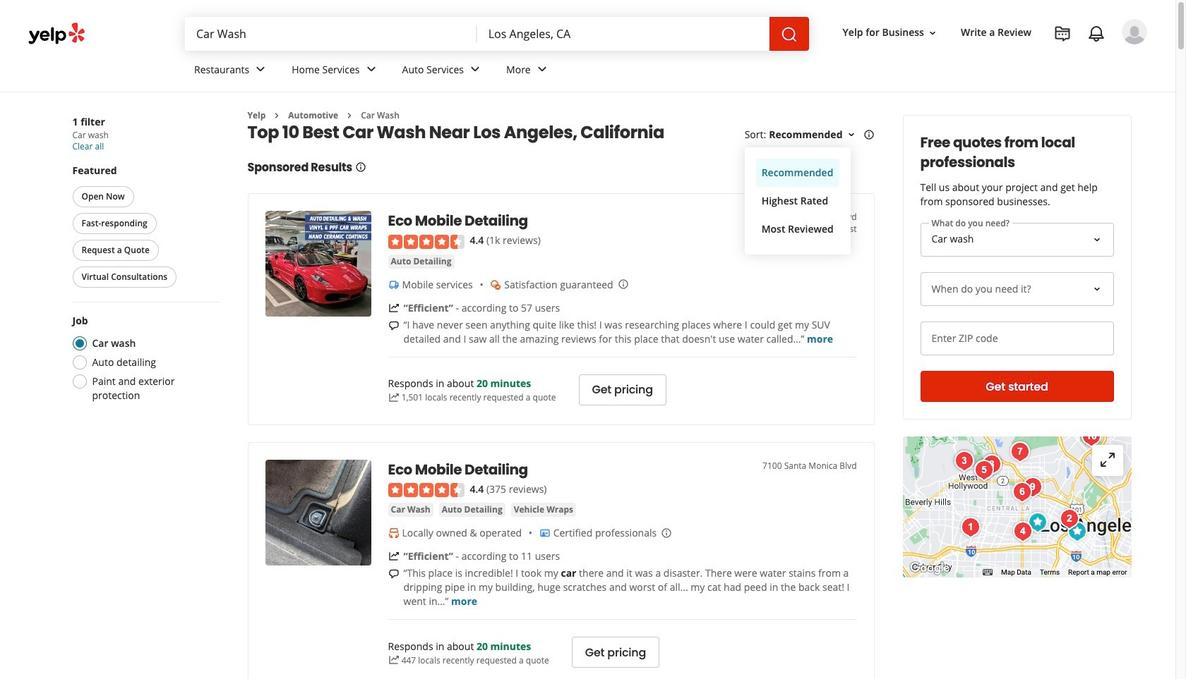 Task type: locate. For each thing, give the bounding box(es) containing it.
4 24 chevron down v2 image from the left
[[534, 61, 550, 78]]

1 16 chevron right v2 image from the left
[[271, 110, 283, 121]]

16 shipping v2 image
[[388, 279, 399, 291]]

none field things to do, nail salons, plumbers
[[185, 17, 477, 51]]

0 vertical spatial 16 trending v2 image
[[388, 303, 399, 314]]

2 eco mobile detailing image from the top
[[265, 460, 371, 566]]

0 vertical spatial 4.4 star rating image
[[388, 235, 464, 249]]

1 4.4 star rating image from the top
[[388, 235, 464, 249]]

2 16 trending v2 image from the top
[[388, 551, 399, 563]]

16 trending v2 image
[[388, 303, 399, 314], [388, 551, 399, 563], [388, 655, 399, 667]]

option group
[[68, 314, 219, 403]]

2 vertical spatial 16 trending v2 image
[[388, 655, 399, 667]]

What do you need? field
[[920, 223, 1114, 257]]

0 vertical spatial 16 info v2 image
[[863, 129, 874, 141]]

1 vertical spatial 16 trending v2 image
[[388, 551, 399, 563]]

16 chevron right v2 image
[[271, 110, 283, 121], [344, 110, 355, 121]]

16 trending v2 image for 16 speech v2 icon
[[388, 303, 399, 314]]

16 certified professionals v2 image
[[539, 528, 550, 540]]

16 info v2 image
[[863, 129, 874, 141], [355, 162, 366, 173]]

1 none field from the left
[[185, 17, 477, 51]]

1 vertical spatial 16 info v2 image
[[355, 162, 366, 173]]

eco mobile detailing image
[[265, 211, 371, 317], [265, 460, 371, 566]]

16 locally owned v2 image
[[388, 528, 399, 540]]

  text field
[[920, 322, 1114, 356]]

16 chevron down v2 image
[[927, 27, 938, 39]]

2 none field from the left
[[477, 17, 769, 51]]

4.4 star rating image up the 16 locally owned v2 icon
[[388, 484, 464, 498]]

0 horizontal spatial 16 chevron right v2 image
[[271, 110, 283, 121]]

16 chevron down v2 image
[[845, 129, 857, 141]]

24 chevron down v2 image
[[252, 61, 269, 78], [363, 61, 379, 78], [467, 61, 484, 78], [534, 61, 550, 78]]

eco mobile detailing image for the 16 locally owned v2 icon
[[265, 460, 371, 566]]

1 vertical spatial 4.4 star rating image
[[388, 484, 464, 498]]

16 speech v2 image
[[388, 320, 399, 332]]

1 eco mobile detailing image from the top
[[265, 211, 371, 317]]

16 satisfactions guaranteed v2 image
[[490, 279, 501, 291]]

3 24 chevron down v2 image from the left
[[467, 61, 484, 78]]

4.4 star rating image
[[388, 235, 464, 249], [388, 484, 464, 498]]

things to do, nail salons, plumbers search field
[[185, 17, 477, 51]]

1 horizontal spatial 16 chevron right v2 image
[[344, 110, 355, 121]]

None search field
[[185, 17, 809, 51]]

business categories element
[[183, 51, 1147, 92]]

info icon image
[[617, 279, 629, 290], [617, 279, 629, 290], [661, 528, 672, 539], [661, 528, 672, 539]]

1 16 trending v2 image from the top
[[388, 303, 399, 314]]

group
[[70, 164, 219, 291]]

jeremy m. image
[[1122, 19, 1147, 44]]

search image
[[781, 26, 797, 43]]

0 vertical spatial eco mobile detailing image
[[265, 211, 371, 317]]

4.4 star rating image up the 16 shipping v2 icon
[[388, 235, 464, 249]]

2 4.4 star rating image from the top
[[388, 484, 464, 498]]

2 16 chevron right v2 image from the left
[[344, 110, 355, 121]]

None field
[[185, 17, 477, 51], [477, 17, 769, 51]]

1 vertical spatial eco mobile detailing image
[[265, 460, 371, 566]]



Task type: describe. For each thing, give the bounding box(es) containing it.
16 trending v2 image for 16 speech v2 image
[[388, 551, 399, 563]]

projects image
[[1054, 25, 1071, 42]]

notifications image
[[1088, 25, 1105, 42]]

When do you need it? field
[[920, 273, 1114, 306]]

16 trending v2 image
[[388, 393, 399, 404]]

2 24 chevron down v2 image from the left
[[363, 61, 379, 78]]

4.4 star rating image for the 16 shipping v2 icon
[[388, 235, 464, 249]]

3 16 trending v2 image from the top
[[388, 655, 399, 667]]

0 horizontal spatial 16 info v2 image
[[355, 162, 366, 173]]

16 speech v2 image
[[388, 569, 399, 580]]

address, neighborhood, city, state or zip search field
[[477, 17, 769, 51]]

none field address, neighborhood, city, state or zip
[[477, 17, 769, 51]]

4.4 star rating image for the 16 locally owned v2 icon
[[388, 484, 464, 498]]

user actions element
[[831, 18, 1167, 104]]

eco mobile detailing image for the 16 shipping v2 icon
[[265, 211, 371, 317]]

1 24 chevron down v2 image from the left
[[252, 61, 269, 78]]

1 horizontal spatial 16 info v2 image
[[863, 129, 874, 141]]



Task type: vqa. For each thing, say whether or not it's contained in the screenshot.
Eco Mobile Detailing image
yes



